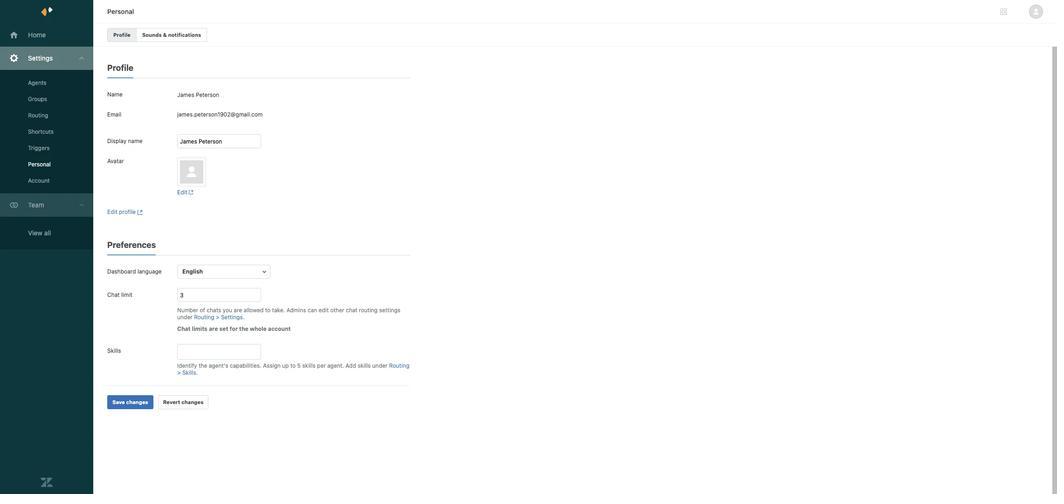 Task type: locate. For each thing, give the bounding box(es) containing it.
all
[[44, 229, 51, 237]]

chat limit
[[107, 292, 132, 299]]

0 horizontal spatial skills
[[303, 363, 316, 370]]

0 vertical spatial are
[[234, 307, 242, 314]]

1 horizontal spatial chat
[[177, 326, 191, 333]]

routing for routing > settings .
[[194, 314, 214, 321]]

chat for chat limits are set for the whole account
[[177, 326, 191, 333]]

0 horizontal spatial >
[[177, 370, 181, 377]]

> inside routing > skills
[[177, 370, 181, 377]]

skills right the 5
[[303, 363, 316, 370]]

0 vertical spatial edit
[[177, 189, 188, 196]]

skills right add
[[358, 363, 371, 370]]

chat
[[107, 292, 120, 299], [177, 326, 191, 333]]

edit
[[177, 189, 188, 196], [107, 209, 118, 216]]

the
[[239, 326, 249, 333], [199, 363, 207, 370]]

changes inside button
[[126, 399, 148, 406]]

1 vertical spatial the
[[199, 363, 207, 370]]

to for 5
[[291, 363, 296, 370]]

2 skills from the left
[[358, 363, 371, 370]]

changes for save changes
[[126, 399, 148, 406]]

> left you
[[216, 314, 220, 321]]

1 horizontal spatial are
[[234, 307, 242, 314]]

1 horizontal spatial >
[[216, 314, 220, 321]]

name
[[107, 91, 123, 98]]

account
[[28, 177, 50, 184]]

under right add
[[373, 363, 388, 370]]

1 horizontal spatial skills
[[182, 370, 196, 377]]

0 horizontal spatial the
[[199, 363, 207, 370]]

you
[[223, 307, 232, 314]]

0 horizontal spatial skills
[[107, 348, 121, 355]]

0 vertical spatial to
[[265, 307, 271, 314]]

routing > settings .
[[194, 314, 245, 321]]

1 vertical spatial personal
[[28, 161, 51, 168]]

up
[[282, 363, 289, 370]]

profile
[[113, 32, 131, 38], [107, 63, 134, 73]]

save
[[112, 399, 125, 406]]

. left agent's at the left bottom of the page
[[196, 370, 198, 377]]

to left the 5
[[291, 363, 296, 370]]

1 vertical spatial skills
[[182, 370, 196, 377]]

1 horizontal spatial settings
[[221, 314, 243, 321]]

> for settings
[[216, 314, 220, 321]]

personal up profile button
[[107, 7, 134, 15]]

2 vertical spatial routing
[[389, 363, 410, 370]]

>
[[216, 314, 220, 321], [177, 370, 181, 377]]

admins
[[287, 307, 306, 314]]

2 changes from the left
[[182, 399, 204, 406]]

view
[[28, 229, 43, 237]]

0 vertical spatial routing
[[28, 112, 48, 119]]

profile left sounds
[[113, 32, 131, 38]]

profile
[[119, 209, 136, 216]]

personal up account
[[28, 161, 51, 168]]

1 horizontal spatial changes
[[182, 399, 204, 406]]

routing > skills
[[177, 363, 410, 377]]

1 vertical spatial >
[[177, 370, 181, 377]]

0 vertical spatial >
[[216, 314, 220, 321]]

settings
[[380, 307, 401, 314]]

Chat limit number field
[[177, 288, 261, 302]]

1 vertical spatial profile
[[107, 63, 134, 73]]

chat for chat limit
[[107, 292, 120, 299]]

revert changes button
[[158, 396, 209, 410]]

settings down home
[[28, 54, 53, 62]]

skills
[[107, 348, 121, 355], [182, 370, 196, 377]]

chat
[[346, 307, 358, 314]]

chats
[[207, 307, 221, 314]]

1 horizontal spatial to
[[291, 363, 296, 370]]

skills inside routing > skills
[[182, 370, 196, 377]]

2 horizontal spatial routing
[[389, 363, 410, 370]]

to
[[265, 307, 271, 314], [291, 363, 296, 370]]

limit
[[121, 292, 132, 299]]

1 vertical spatial edit
[[107, 209, 118, 216]]

changes right save
[[126, 399, 148, 406]]

0 vertical spatial settings
[[28, 54, 53, 62]]

changes
[[126, 399, 148, 406], [182, 399, 204, 406]]

1 skills from the left
[[303, 363, 316, 370]]

are inside number of chats you are allowed to take. admins can edit other chat routing settings under
[[234, 307, 242, 314]]

under up limits
[[177, 314, 193, 321]]

routing inside routing > skills
[[389, 363, 410, 370]]

1 vertical spatial under
[[373, 363, 388, 370]]

0 horizontal spatial under
[[177, 314, 193, 321]]

whole
[[250, 326, 267, 333]]

avatar
[[107, 158, 124, 165]]

1 horizontal spatial the
[[239, 326, 249, 333]]

routing for routing
[[28, 112, 48, 119]]

0 horizontal spatial are
[[209, 326, 218, 333]]

1 changes from the left
[[126, 399, 148, 406]]

0 horizontal spatial routing
[[28, 112, 48, 119]]

> up revert changes
[[177, 370, 181, 377]]

settings
[[28, 54, 53, 62], [221, 314, 243, 321]]

routing
[[28, 112, 48, 119], [194, 314, 214, 321], [389, 363, 410, 370]]

1 horizontal spatial edit
[[177, 189, 188, 196]]

1 vertical spatial .
[[196, 370, 198, 377]]

1 horizontal spatial skills
[[358, 363, 371, 370]]

1 horizontal spatial routing
[[194, 314, 214, 321]]

1 vertical spatial settings
[[221, 314, 243, 321]]

0 horizontal spatial edit
[[107, 209, 118, 216]]

are right you
[[234, 307, 242, 314]]

are
[[234, 307, 242, 314], [209, 326, 218, 333]]

limits
[[192, 326, 208, 333]]

1 horizontal spatial personal
[[107, 7, 134, 15]]

Name text field
[[177, 88, 411, 102]]

triggers
[[28, 145, 50, 152]]

view all
[[28, 229, 51, 237]]

1 vertical spatial routing
[[194, 314, 214, 321]]

settings up for
[[221, 314, 243, 321]]

0 horizontal spatial changes
[[126, 399, 148, 406]]

routing > skills link
[[177, 363, 410, 377]]

display name
[[107, 138, 143, 145]]

routing
[[359, 307, 378, 314]]

are left set
[[209, 326, 218, 333]]

0 vertical spatial chat
[[107, 292, 120, 299]]

0 vertical spatial profile
[[113, 32, 131, 38]]

0 horizontal spatial .
[[196, 370, 198, 377]]

to inside number of chats you are allowed to take. admins can edit other chat routing settings under
[[265, 307, 271, 314]]

the left agent's at the left bottom of the page
[[199, 363, 207, 370]]

chat left limit
[[107, 292, 120, 299]]

profile up 'name'
[[107, 63, 134, 73]]

to left take.
[[265, 307, 271, 314]]

0 horizontal spatial chat
[[107, 292, 120, 299]]

the right for
[[239, 326, 249, 333]]

0 horizontal spatial to
[[265, 307, 271, 314]]

0 vertical spatial under
[[177, 314, 193, 321]]

1 horizontal spatial .
[[243, 314, 245, 321]]

. up chat limits are set for the whole account
[[243, 314, 245, 321]]

changes right revert
[[182, 399, 204, 406]]

skills
[[303, 363, 316, 370], [358, 363, 371, 370]]

under
[[177, 314, 193, 321], [373, 363, 388, 370]]

1 vertical spatial to
[[291, 363, 296, 370]]

save changes
[[112, 399, 148, 406]]

chat left limits
[[177, 326, 191, 333]]

personal
[[107, 7, 134, 15], [28, 161, 51, 168]]

.
[[243, 314, 245, 321], [196, 370, 198, 377]]

1 vertical spatial chat
[[177, 326, 191, 333]]

changes inside button
[[182, 399, 204, 406]]



Task type: describe. For each thing, give the bounding box(es) containing it.
display
[[107, 138, 127, 145]]

edit
[[319, 307, 329, 314]]

sounds & notifications
[[142, 32, 201, 38]]

edit for the "edit" link
[[177, 189, 188, 196]]

0 vertical spatial personal
[[107, 7, 134, 15]]

set
[[220, 326, 228, 333]]

per
[[317, 363, 326, 370]]

edit for edit profile
[[107, 209, 118, 216]]

0 horizontal spatial personal
[[28, 161, 51, 168]]

changes for revert changes
[[182, 399, 204, 406]]

routing > settings link
[[194, 314, 243, 321]]

assign
[[263, 363, 281, 370]]

edit profile
[[107, 209, 136, 216]]

chat limits are set for the whole account
[[177, 326, 291, 333]]

1 vertical spatial are
[[209, 326, 218, 333]]

0 vertical spatial the
[[239, 326, 249, 333]]

dashboard language
[[107, 268, 162, 275]]

email
[[107, 111, 121, 118]]

revert
[[163, 399, 180, 406]]

Display name text field
[[177, 134, 261, 148]]

agent.
[[328, 363, 344, 370]]

english
[[182, 268, 203, 275]]

name
[[128, 138, 143, 145]]

profile button
[[107, 28, 137, 42]]

for
[[230, 326, 238, 333]]

account
[[268, 326, 291, 333]]

add
[[346, 363, 356, 370]]

0 horizontal spatial settings
[[28, 54, 53, 62]]

1 horizontal spatial under
[[373, 363, 388, 370]]

allowed
[[244, 307, 264, 314]]

0 vertical spatial .
[[243, 314, 245, 321]]

agent's
[[209, 363, 228, 370]]

capabilities.
[[230, 363, 262, 370]]

routing for routing > skills
[[389, 363, 410, 370]]

profile inside button
[[113, 32, 131, 38]]

> for skills
[[177, 370, 181, 377]]

sounds & notifications button
[[136, 28, 207, 42]]

language
[[138, 268, 162, 275]]

number of chats you are allowed to take. admins can edit other chat routing settings under
[[177, 307, 401, 321]]

team
[[28, 201, 44, 209]]

identify the agent's capabilities. assign up to 5 skills per agent. add skills under
[[177, 363, 389, 370]]

other
[[331, 307, 345, 314]]

notifications
[[168, 32, 201, 38]]

dashboard
[[107, 268, 136, 275]]

of
[[200, 307, 205, 314]]

preferences
[[107, 240, 156, 250]]

0 vertical spatial skills
[[107, 348, 121, 355]]

identify
[[177, 363, 197, 370]]

sounds
[[142, 32, 162, 38]]

shortcuts
[[28, 128, 54, 135]]

edit link
[[177, 189, 193, 196]]

groups
[[28, 96, 47, 103]]

number
[[177, 307, 198, 314]]

save changes button
[[107, 396, 153, 410]]

to for take.
[[265, 307, 271, 314]]

zendesk products image
[[1001, 8, 1007, 15]]

edit profile link
[[107, 209, 143, 216]]

&
[[163, 32, 167, 38]]

5
[[297, 363, 301, 370]]

revert changes
[[163, 399, 204, 406]]

agents
[[28, 79, 46, 86]]

under inside number of chats you are allowed to take. admins can edit other chat routing settings under
[[177, 314, 193, 321]]

take.
[[272, 307, 285, 314]]

can
[[308, 307, 317, 314]]

james.peterson1902@gmail.com
[[177, 111, 263, 118]]

home
[[28, 31, 46, 39]]



Task type: vqa. For each thing, say whether or not it's contained in the screenshot.
up
yes



